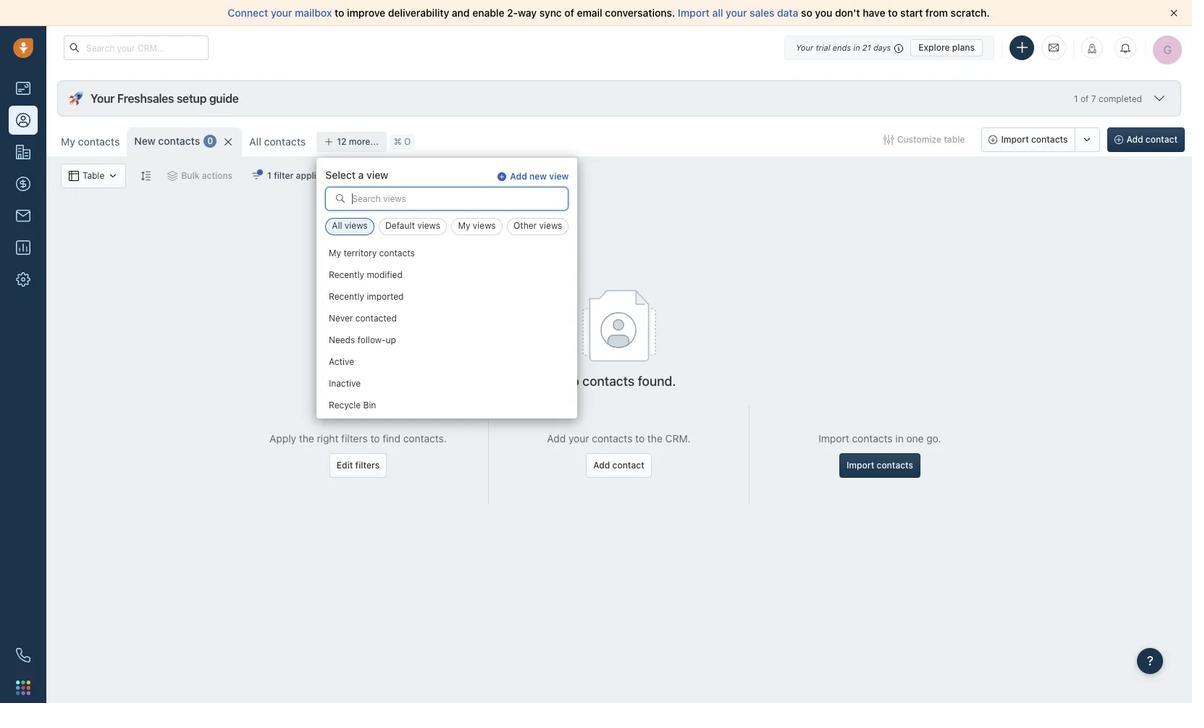 Task type: vqa. For each thing, say whether or not it's contained in the screenshot.
BRING
no



Task type: describe. For each thing, give the bounding box(es) containing it.
default
[[385, 221, 415, 231]]

0 vertical spatial add contact
[[1127, 134, 1178, 145]]

and
[[452, 7, 470, 19]]

your for connect your mailbox to improve deliverability and enable 2-way sync of email conversations. import all your sales data so you don't have to start from scratch.
[[271, 7, 292, 19]]

0 vertical spatial contact
[[1146, 134, 1178, 145]]

to left the crm.
[[635, 432, 645, 445]]

active
[[329, 357, 354, 368]]

connect your mailbox link
[[228, 7, 335, 19]]

never contacted
[[329, 313, 397, 324]]

other views
[[514, 221, 562, 231]]

found.
[[638, 374, 676, 389]]

1 for 1 of 7 completed
[[1074, 93, 1078, 104]]

my territory contacts
[[329, 248, 415, 259]]

way
[[518, 7, 537, 19]]

setup
[[177, 92, 207, 105]]

0 horizontal spatial in
[[853, 42, 860, 52]]

new
[[134, 135, 156, 147]]

your freshsales setup guide
[[91, 92, 239, 105]]

views for my views
[[473, 221, 496, 231]]

7
[[1091, 93, 1096, 104]]

all views
[[332, 221, 368, 231]]

sales
[[750, 7, 774, 19]]

from
[[926, 7, 948, 19]]

⌘
[[394, 136, 402, 147]]

1 vertical spatial import contacts
[[847, 460, 913, 471]]

never
[[329, 313, 353, 324]]

my views button
[[452, 218, 502, 236]]

so
[[801, 7, 812, 19]]

edit filters button
[[329, 453, 387, 478]]

my views
[[458, 221, 496, 231]]

0 vertical spatial of
[[565, 7, 574, 19]]

Search your CRM... text field
[[64, 35, 209, 60]]

add new view
[[510, 171, 569, 182]]

needs follow-up
[[329, 335, 396, 346]]

all for all views
[[332, 221, 342, 231]]

completed
[[1099, 93, 1142, 104]]

my contacts
[[61, 135, 120, 148]]

bulk
[[181, 170, 200, 181]]

1 vertical spatial in
[[895, 432, 904, 445]]

import contacts group
[[982, 127, 1100, 152]]

views for default views
[[417, 221, 440, 231]]

1 of 7 completed
[[1074, 93, 1142, 104]]

contacts inside group
[[1031, 134, 1068, 145]]

1 the from the left
[[299, 432, 314, 445]]

new contacts 0
[[134, 135, 213, 147]]

12 more...
[[337, 136, 379, 147]]

find
[[383, 432, 400, 445]]

all for all contacts
[[249, 135, 261, 148]]

explore plans link
[[911, 39, 983, 56]]

apply the right filters to find contacts.
[[270, 432, 447, 445]]

follow-
[[358, 335, 386, 346]]

⌘ o
[[394, 136, 411, 147]]

plans
[[952, 42, 975, 53]]

1 filter applied button
[[242, 164, 336, 188]]

all
[[712, 7, 723, 19]]

12 more... button
[[317, 132, 387, 152]]

guide
[[209, 92, 239, 105]]

o
[[404, 136, 411, 147]]

other
[[514, 221, 537, 231]]

0 horizontal spatial import contacts button
[[839, 453, 921, 478]]

12
[[337, 136, 347, 147]]

container_wx8msf4aqz5i3rn1 image inside table "dropdown button"
[[108, 171, 118, 181]]

my for my contacts
[[61, 135, 75, 148]]

filter
[[274, 170, 294, 181]]

1 horizontal spatial import contacts button
[[982, 127, 1075, 152]]

explore
[[918, 42, 950, 53]]

crm.
[[665, 432, 691, 445]]

search image
[[336, 194, 346, 204]]

ends
[[833, 42, 851, 52]]

recently for recently imported
[[329, 291, 365, 302]]

new
[[529, 171, 547, 182]]

freshsales
[[117, 92, 174, 105]]

a
[[358, 169, 364, 181]]

phone element
[[9, 641, 38, 670]]

go.
[[927, 432, 941, 445]]

email
[[577, 7, 602, 19]]

other views button
[[507, 218, 569, 236]]

your for your trial ends in 21 days
[[796, 42, 813, 52]]

container_wx8msf4aqz5i3rn1 image for customize
[[883, 135, 894, 145]]

views for other views
[[539, 221, 562, 231]]

add your contacts to the crm.
[[547, 432, 691, 445]]

1 vertical spatial contact
[[612, 460, 644, 471]]

days
[[873, 42, 891, 52]]

style_myh0__igzzd8unmi image
[[141, 171, 151, 181]]

0
[[207, 136, 213, 147]]

bulk actions
[[181, 170, 233, 181]]

0 vertical spatial filters
[[341, 432, 368, 445]]

all views button
[[325, 218, 374, 236]]

modified
[[367, 270, 403, 281]]

imported
[[367, 291, 404, 302]]

connect
[[228, 7, 268, 19]]

2 the from the left
[[647, 432, 663, 445]]

1 horizontal spatial of
[[1081, 93, 1089, 104]]

improve
[[347, 7, 385, 19]]

your for your freshsales setup guide
[[91, 92, 115, 105]]

table button
[[61, 164, 126, 188]]

have
[[863, 7, 885, 19]]

conversations.
[[605, 7, 675, 19]]

applied
[[296, 170, 327, 181]]

customize table button
[[874, 127, 974, 152]]



Task type: locate. For each thing, give the bounding box(es) containing it.
of left 7 at the top right
[[1081, 93, 1089, 104]]

your left trial
[[796, 42, 813, 52]]

filters inside button
[[355, 460, 380, 471]]

1 horizontal spatial container_wx8msf4aqz5i3rn1 image
[[167, 171, 178, 181]]

2-
[[507, 7, 518, 19]]

container_wx8msf4aqz5i3rn1 image inside bulk actions button
[[167, 171, 178, 181]]

container_wx8msf4aqz5i3rn1 image left filter
[[251, 171, 262, 181]]

0 horizontal spatial import contacts
[[847, 460, 913, 471]]

data
[[777, 7, 798, 19]]

1 horizontal spatial add contact button
[[1107, 127, 1185, 152]]

views
[[345, 221, 368, 231], [417, 221, 440, 231], [473, 221, 496, 231], [539, 221, 562, 231]]

views for all views
[[345, 221, 368, 231]]

you
[[815, 7, 832, 19]]

views up territory
[[345, 221, 368, 231]]

add contact down add your contacts to the crm.
[[593, 460, 644, 471]]

customize
[[897, 134, 942, 145]]

your
[[796, 42, 813, 52], [91, 92, 115, 105]]

import
[[678, 7, 710, 19], [1001, 134, 1029, 145], [819, 432, 849, 445], [847, 460, 874, 471]]

views inside "button"
[[345, 221, 368, 231]]

0 vertical spatial your
[[796, 42, 813, 52]]

your
[[271, 7, 292, 19], [726, 7, 747, 19], [569, 432, 589, 445]]

0 vertical spatial import contacts button
[[982, 127, 1075, 152]]

recently for recently modified
[[329, 270, 365, 281]]

customize table
[[897, 134, 965, 145]]

0 horizontal spatial container_wx8msf4aqz5i3rn1 image
[[108, 171, 118, 181]]

1 horizontal spatial the
[[647, 432, 663, 445]]

4 views from the left
[[539, 221, 562, 231]]

your left mailbox
[[271, 7, 292, 19]]

1 container_wx8msf4aqz5i3rn1 image from the left
[[69, 171, 79, 181]]

2 container_wx8msf4aqz5i3rn1 image from the left
[[251, 171, 262, 181]]

my for my views
[[458, 221, 470, 231]]

to left find
[[370, 432, 380, 445]]

0 horizontal spatial 1
[[267, 170, 272, 181]]

container_wx8msf4aqz5i3rn1 image for 1 filter applied button
[[251, 171, 262, 181]]

1 filter applied
[[267, 170, 327, 181]]

2 vertical spatial my
[[329, 248, 341, 259]]

1 vertical spatial recently
[[329, 291, 365, 302]]

to right mailbox
[[335, 7, 344, 19]]

1 vertical spatial all
[[332, 221, 342, 231]]

recently up the never
[[329, 291, 365, 302]]

no contacts found.
[[562, 374, 676, 389]]

my down search views search box
[[458, 221, 470, 231]]

recently modified
[[329, 270, 403, 281]]

select
[[325, 169, 356, 181]]

view for add new view
[[549, 171, 569, 182]]

0 horizontal spatial view
[[367, 169, 388, 181]]

2 horizontal spatial container_wx8msf4aqz5i3rn1 image
[[883, 135, 894, 145]]

your trial ends in 21 days
[[796, 42, 891, 52]]

1 views from the left
[[345, 221, 368, 231]]

0 horizontal spatial add contact button
[[586, 453, 652, 478]]

no
[[562, 374, 579, 389]]

my
[[61, 135, 75, 148], [458, 221, 470, 231], [329, 248, 341, 259]]

1 horizontal spatial view
[[549, 171, 569, 182]]

trial
[[816, 42, 830, 52]]

all contacts
[[249, 135, 306, 148]]

close image
[[1170, 9, 1178, 17]]

1 left filter
[[267, 170, 272, 181]]

1 vertical spatial 1
[[267, 170, 272, 181]]

my inside button
[[458, 221, 470, 231]]

sync
[[539, 7, 562, 19]]

1 vertical spatial of
[[1081, 93, 1089, 104]]

your for add your contacts to the crm.
[[569, 432, 589, 445]]

0 horizontal spatial all
[[249, 135, 261, 148]]

recently imported
[[329, 291, 404, 302]]

table
[[83, 171, 104, 181]]

filters
[[341, 432, 368, 445], [355, 460, 380, 471]]

0 vertical spatial all
[[249, 135, 261, 148]]

container_wx8msf4aqz5i3rn1 image left bulk
[[167, 171, 178, 181]]

1 inside button
[[267, 170, 272, 181]]

contact
[[1146, 134, 1178, 145], [612, 460, 644, 471]]

freshworks switcher image
[[16, 681, 30, 695]]

container_wx8msf4aqz5i3rn1 image left 'table'
[[69, 171, 79, 181]]

to
[[335, 7, 344, 19], [888, 7, 898, 19], [370, 432, 380, 445], [635, 432, 645, 445]]

0 vertical spatial 1
[[1074, 93, 1078, 104]]

apply
[[270, 432, 296, 445]]

connect your mailbox to improve deliverability and enable 2-way sync of email conversations. import all your sales data so you don't have to start from scratch.
[[228, 7, 990, 19]]

views inside button
[[417, 221, 440, 231]]

container_wx8msf4aqz5i3rn1 image inside table "dropdown button"
[[69, 171, 79, 181]]

1 horizontal spatial 1
[[1074, 93, 1078, 104]]

select a view
[[325, 169, 388, 181]]

of right the sync
[[565, 7, 574, 19]]

new contacts link
[[134, 134, 200, 148]]

view
[[367, 169, 388, 181], [549, 171, 569, 182]]

1 horizontal spatial in
[[895, 432, 904, 445]]

all down search "image"
[[332, 221, 342, 231]]

1 horizontal spatial all
[[332, 221, 342, 231]]

0 vertical spatial import contacts
[[1001, 134, 1068, 145]]

2 horizontal spatial my
[[458, 221, 470, 231]]

add down completed at the top right of page
[[1127, 134, 1143, 145]]

import contacts
[[1001, 134, 1068, 145], [847, 460, 913, 471]]

1 horizontal spatial import contacts
[[1001, 134, 1068, 145]]

container_wx8msf4aqz5i3rn1 image right 'table'
[[108, 171, 118, 181]]

2 horizontal spatial your
[[726, 7, 747, 19]]

container_wx8msf4aqz5i3rn1 image left customize
[[883, 135, 894, 145]]

the
[[299, 432, 314, 445], [647, 432, 663, 445]]

1 recently from the top
[[329, 270, 365, 281]]

1 for 1 filter applied
[[267, 170, 272, 181]]

import contacts button
[[982, 127, 1075, 152], [839, 453, 921, 478]]

view right a
[[367, 169, 388, 181]]

1 left 7 at the top right
[[1074, 93, 1078, 104]]

0 horizontal spatial the
[[299, 432, 314, 445]]

1 horizontal spatial my
[[329, 248, 341, 259]]

the left the crm.
[[647, 432, 663, 445]]

email image
[[1049, 42, 1059, 54]]

1 vertical spatial add contact
[[593, 460, 644, 471]]

views right other
[[539, 221, 562, 231]]

1 vertical spatial your
[[91, 92, 115, 105]]

container_wx8msf4aqz5i3rn1 image for bulk
[[167, 171, 178, 181]]

import inside group
[[1001, 134, 1029, 145]]

the left right
[[299, 432, 314, 445]]

up
[[386, 335, 396, 346]]

to left the start at the right top
[[888, 7, 898, 19]]

view right 'new'
[[549, 171, 569, 182]]

don't
[[835, 7, 860, 19]]

0 horizontal spatial your
[[91, 92, 115, 105]]

start
[[900, 7, 923, 19]]

recycle
[[329, 400, 361, 411]]

needs
[[329, 335, 355, 346]]

of
[[565, 7, 574, 19], [1081, 93, 1089, 104]]

1 horizontal spatial container_wx8msf4aqz5i3rn1 image
[[251, 171, 262, 181]]

add
[[1127, 134, 1143, 145], [510, 171, 527, 182], [547, 432, 566, 445], [593, 460, 610, 471]]

container_wx8msf4aqz5i3rn1 image
[[69, 171, 79, 181], [251, 171, 262, 181]]

your right all
[[726, 7, 747, 19]]

container_wx8msf4aqz5i3rn1 image for table "dropdown button"
[[69, 171, 79, 181]]

mailbox
[[295, 7, 332, 19]]

21
[[862, 42, 871, 52]]

my for my territory contacts
[[329, 248, 341, 259]]

import contacts in one go.
[[819, 432, 941, 445]]

your down no
[[569, 432, 589, 445]]

my up table "dropdown button"
[[61, 135, 75, 148]]

more...
[[349, 136, 379, 147]]

views right default
[[417, 221, 440, 231]]

import all your sales data link
[[678, 7, 801, 19]]

0 horizontal spatial container_wx8msf4aqz5i3rn1 image
[[69, 171, 79, 181]]

add contact button down add your contacts to the crm.
[[586, 453, 652, 478]]

1 vertical spatial add contact button
[[586, 453, 652, 478]]

1 vertical spatial my
[[458, 221, 470, 231]]

add down no
[[547, 432, 566, 445]]

default views button
[[379, 218, 447, 236]]

container_wx8msf4aqz5i3rn1 image
[[883, 135, 894, 145], [108, 171, 118, 181], [167, 171, 178, 181]]

actions
[[202, 170, 233, 181]]

0 vertical spatial my
[[61, 135, 75, 148]]

1
[[1074, 93, 1078, 104], [267, 170, 272, 181]]

container_wx8msf4aqz5i3rn1 image inside 1 filter applied button
[[251, 171, 262, 181]]

recently down territory
[[329, 270, 365, 281]]

add contact down completed at the top right of page
[[1127, 134, 1178, 145]]

0 vertical spatial add contact button
[[1107, 127, 1185, 152]]

add contact button down completed at the top right of page
[[1107, 127, 1185, 152]]

all right the 0
[[249, 135, 261, 148]]

container_wx8msf4aqz5i3rn1 image inside customize table button
[[883, 135, 894, 145]]

enable
[[472, 7, 504, 19]]

in left the 21
[[853, 42, 860, 52]]

edit filters
[[337, 460, 380, 471]]

0 horizontal spatial add contact
[[593, 460, 644, 471]]

one
[[906, 432, 924, 445]]

1 vertical spatial filters
[[355, 460, 380, 471]]

views inside button
[[473, 221, 496, 231]]

filters right right
[[341, 432, 368, 445]]

phone image
[[16, 648, 30, 663]]

1 horizontal spatial add contact
[[1127, 134, 1178, 145]]

inactive
[[329, 378, 361, 389]]

1 horizontal spatial contact
[[1146, 134, 1178, 145]]

bulk actions button
[[158, 164, 242, 188]]

1 vertical spatial import contacts button
[[839, 453, 921, 478]]

your left freshsales
[[91, 92, 115, 105]]

add left 'new'
[[510, 171, 527, 182]]

0 horizontal spatial of
[[565, 7, 574, 19]]

in left one
[[895, 432, 904, 445]]

0 horizontal spatial contact
[[612, 460, 644, 471]]

bin
[[363, 400, 376, 411]]

0 horizontal spatial my
[[61, 135, 75, 148]]

filters right the edit
[[355, 460, 380, 471]]

Search views search field
[[326, 188, 568, 210]]

recycle bin
[[329, 400, 376, 411]]

my left territory
[[329, 248, 341, 259]]

0 horizontal spatial your
[[271, 7, 292, 19]]

1 horizontal spatial your
[[569, 432, 589, 445]]

view for select a view
[[367, 169, 388, 181]]

0 vertical spatial in
[[853, 42, 860, 52]]

add contact
[[1127, 134, 1178, 145], [593, 460, 644, 471]]

table
[[944, 134, 965, 145]]

recently
[[329, 270, 365, 281], [329, 291, 365, 302]]

all inside "button"
[[332, 221, 342, 231]]

contacts.
[[403, 432, 447, 445]]

scratch.
[[951, 7, 990, 19]]

1 horizontal spatial your
[[796, 42, 813, 52]]

import contacts inside group
[[1001, 134, 1068, 145]]

3 views from the left
[[473, 221, 496, 231]]

all contacts button
[[242, 127, 313, 156], [249, 135, 306, 148]]

add down add your contacts to the crm.
[[593, 460, 610, 471]]

0 vertical spatial recently
[[329, 270, 365, 281]]

2 views from the left
[[417, 221, 440, 231]]

right
[[317, 432, 339, 445]]

add contact button
[[1107, 127, 1185, 152], [586, 453, 652, 478]]

contacted
[[356, 313, 397, 324]]

edit
[[337, 460, 353, 471]]

views left other
[[473, 221, 496, 231]]

2 recently from the top
[[329, 291, 365, 302]]

views inside button
[[539, 221, 562, 231]]



